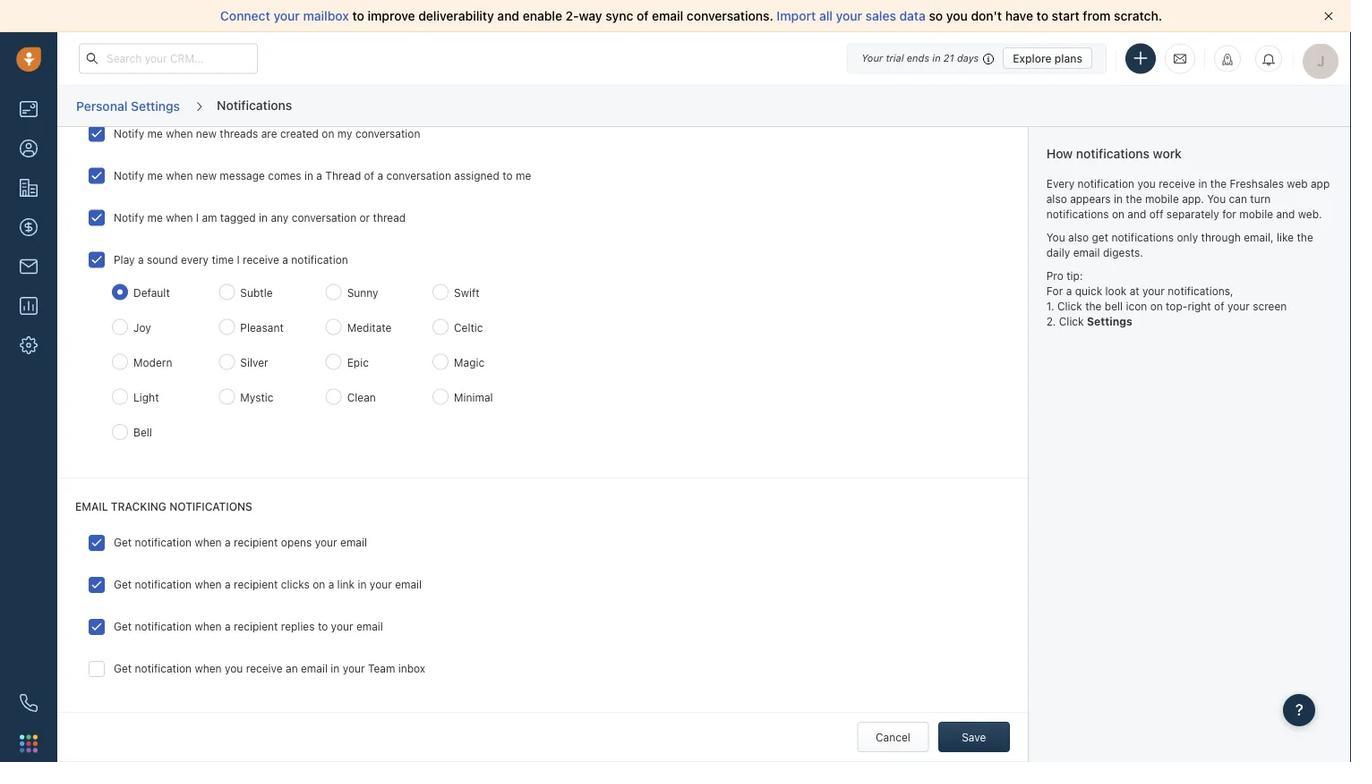 Task type: locate. For each thing, give the bounding box(es) containing it.
of right "thread"
[[364, 169, 374, 182]]

new left message
[[196, 169, 217, 182]]

email right sync
[[652, 9, 684, 23]]

to right mailbox
[[352, 9, 364, 23]]

when
[[166, 127, 193, 139], [166, 169, 193, 182], [166, 211, 193, 224], [195, 537, 222, 550], [195, 579, 222, 592], [195, 621, 222, 634], [195, 663, 222, 676]]

1 vertical spatial also
[[1068, 231, 1089, 244]]

4 get from the top
[[114, 663, 132, 676]]

swift
[[454, 286, 480, 299]]

get notification when a recipient clicks on a link in your email
[[114, 579, 422, 592]]

receive left 'an' at the left bottom of page
[[246, 663, 283, 676]]

of right right
[[1214, 300, 1225, 313]]

have
[[1005, 9, 1033, 23]]

personal settings link
[[75, 92, 181, 120]]

2 notify from the top
[[114, 169, 144, 182]]

top-
[[1166, 300, 1188, 313]]

thread
[[325, 169, 361, 182]]

the down quick
[[1085, 300, 1102, 313]]

receive
[[1159, 177, 1195, 190], [243, 253, 279, 266], [246, 663, 283, 676]]

receive up 'app.'
[[1159, 177, 1195, 190]]

21
[[944, 52, 954, 64]]

every
[[181, 253, 209, 266]]

notifications inside you also get notifications only through email, like the daily email digests.
[[1112, 231, 1174, 244]]

notification for get notification when you receive an email in your team inbox
[[135, 663, 192, 676]]

all
[[819, 9, 833, 23]]

2 new from the top
[[196, 169, 217, 182]]

1 horizontal spatial also
[[1068, 231, 1089, 244]]

clicks
[[281, 579, 310, 592]]

phone element
[[11, 686, 47, 722]]

a right "thread"
[[377, 169, 383, 182]]

when down 'get notification when a recipient opens your email'
[[195, 579, 222, 592]]

how notifications work
[[1047, 146, 1182, 161]]

deliverability
[[418, 9, 494, 23]]

a up get notification when a recipient clicks on a link in your email
[[225, 537, 231, 550]]

you right so
[[946, 9, 968, 23]]

1 vertical spatial mobile
[[1240, 208, 1273, 221]]

2 horizontal spatial and
[[1276, 208, 1295, 221]]

1 vertical spatial you
[[1047, 231, 1065, 244]]

email
[[652, 9, 684, 23], [1073, 246, 1100, 259], [340, 537, 367, 550], [395, 579, 422, 592], [356, 621, 383, 634], [301, 663, 328, 676]]

2 vertical spatial recipient
[[234, 621, 278, 634]]

email inside you also get notifications only through email, like the daily email digests.
[[1073, 246, 1100, 259]]

notify me when new threads are created on my conversation
[[114, 127, 420, 139]]

you down get notification when a recipient replies to your email
[[225, 663, 243, 676]]

0 vertical spatial new
[[196, 127, 217, 139]]

1 vertical spatial i
[[237, 253, 240, 266]]

get notification when a recipient opens your email
[[114, 537, 367, 550]]

your down link
[[331, 621, 353, 634]]

2 vertical spatial of
[[1214, 300, 1225, 313]]

1 vertical spatial recipient
[[234, 579, 278, 592]]

receive up subtle at top
[[243, 253, 279, 266]]

new for threads
[[196, 127, 217, 139]]

1 recipient from the top
[[234, 537, 278, 550]]

when left am
[[166, 211, 193, 224]]

2 get from the top
[[114, 579, 132, 592]]

pro tip: for a quick look at your notifications, 1. click the bell icon on top-right of your screen 2. click settings
[[1047, 269, 1287, 328]]

1 vertical spatial settings
[[1087, 315, 1133, 328]]

1 horizontal spatial you
[[946, 9, 968, 23]]

when down get notification when a recipient replies to your email
[[195, 663, 222, 676]]

on right clicks
[[313, 579, 325, 592]]

ends
[[907, 52, 930, 64]]

get notification when a recipient replies to your email
[[114, 621, 383, 634]]

conversation right my
[[355, 127, 420, 139]]

3 notify from the top
[[114, 211, 144, 224]]

magic
[[454, 356, 485, 369]]

get for get notification when a recipient opens your email
[[114, 537, 132, 550]]

app
[[1311, 177, 1330, 190]]

can
[[1229, 193, 1247, 205]]

notifications up digests.
[[1112, 231, 1174, 244]]

on right icon
[[1150, 300, 1163, 313]]

on left off
[[1112, 208, 1125, 221]]

close image
[[1324, 12, 1333, 21]]

1 vertical spatial notify
[[114, 169, 144, 182]]

meditate
[[347, 321, 392, 334]]

notify me when new message comes in a thread of a conversation assigned to me
[[114, 169, 531, 182]]

recipient
[[234, 537, 278, 550], [234, 579, 278, 592], [234, 621, 278, 634]]

mobile down "turn"
[[1240, 208, 1273, 221]]

get for get notification when a recipient replies to your email
[[114, 621, 132, 634]]

notification inside every notification you receive in the freshsales web app also appears in the mobile app. you can turn notifications on and off separately for mobile and web.
[[1078, 177, 1135, 190]]

0 horizontal spatial also
[[1047, 193, 1067, 205]]

email up team
[[356, 621, 383, 634]]

digests.
[[1103, 246, 1143, 259]]

from
[[1083, 9, 1111, 23]]

notifications down appears
[[1047, 208, 1109, 221]]

when for comes
[[166, 169, 193, 182]]

don't
[[971, 9, 1002, 23]]

1 vertical spatial conversation
[[386, 169, 451, 182]]

1 horizontal spatial settings
[[1087, 315, 1133, 328]]

3 get from the top
[[114, 621, 132, 634]]

0 vertical spatial you
[[946, 9, 968, 23]]

pleasant
[[240, 321, 284, 334]]

your
[[274, 9, 300, 23], [836, 9, 862, 23], [1143, 285, 1165, 297], [1228, 300, 1250, 313], [315, 537, 337, 550], [370, 579, 392, 592], [331, 621, 353, 634], [343, 663, 365, 676]]

the up for
[[1210, 177, 1227, 190]]

on inside pro tip: for a quick look at your notifications, 1. click the bell icon on top-right of your screen 2. click settings
[[1150, 300, 1163, 313]]

get
[[114, 537, 132, 550], [114, 579, 132, 592], [114, 621, 132, 634], [114, 663, 132, 676]]

settings down search your crm... text field
[[131, 98, 180, 113]]

recipient for clicks
[[234, 579, 278, 592]]

subtle
[[240, 286, 273, 299]]

for
[[1222, 208, 1237, 221]]

the right like
[[1297, 231, 1313, 244]]

you up for
[[1207, 193, 1226, 205]]

1 vertical spatial new
[[196, 169, 217, 182]]

in right comes on the left top of page
[[304, 169, 313, 182]]

email down get
[[1073, 246, 1100, 259]]

when down "email tracking notifications"
[[195, 537, 222, 550]]

0 horizontal spatial of
[[364, 169, 374, 182]]

0 vertical spatial receive
[[1159, 177, 1195, 190]]

are
[[261, 127, 277, 139]]

0 horizontal spatial settings
[[131, 98, 180, 113]]

when down get notification when a recipient clicks on a link in your email
[[195, 621, 222, 634]]

0 vertical spatial settings
[[131, 98, 180, 113]]

the inside you also get notifications only through email, like the daily email digests.
[[1297, 231, 1313, 244]]

and
[[497, 9, 519, 23], [1128, 208, 1147, 221], [1276, 208, 1295, 221]]

start
[[1052, 9, 1080, 23]]

1 vertical spatial you
[[1138, 177, 1156, 190]]

0 vertical spatial of
[[637, 9, 649, 23]]

you up off
[[1138, 177, 1156, 190]]

0 vertical spatial also
[[1047, 193, 1067, 205]]

0 vertical spatial mobile
[[1145, 193, 1179, 205]]

notification
[[1078, 177, 1135, 190], [291, 253, 348, 266], [135, 537, 192, 550], [135, 579, 192, 592], [135, 621, 192, 634], [135, 663, 192, 676]]

conversations.
[[687, 9, 773, 23]]

Search your CRM... text field
[[79, 43, 258, 74]]

you inside every notification you receive in the freshsales web app also appears in the mobile app. you can turn notifications on and off separately for mobile and web.
[[1138, 177, 1156, 190]]

when left message
[[166, 169, 193, 182]]

way
[[579, 9, 602, 23]]

recipient left "replies"
[[234, 621, 278, 634]]

0 horizontal spatial you
[[225, 663, 243, 676]]

1 notify from the top
[[114, 127, 144, 139]]

quick
[[1075, 285, 1102, 297]]

1 vertical spatial receive
[[243, 253, 279, 266]]

of right sync
[[637, 9, 649, 23]]

in
[[932, 52, 941, 64], [304, 169, 313, 182], [1199, 177, 1207, 190], [1114, 193, 1123, 205], [259, 211, 268, 224], [358, 579, 367, 592], [331, 663, 340, 676]]

email right link
[[395, 579, 422, 592]]

you
[[946, 9, 968, 23], [1138, 177, 1156, 190], [225, 663, 243, 676]]

a down 'get notification when a recipient opens your email'
[[225, 579, 231, 592]]

0 vertical spatial i
[[196, 211, 199, 224]]

am
[[202, 211, 217, 224]]

screen
[[1253, 300, 1287, 313]]

notifications
[[1076, 146, 1150, 161], [1047, 208, 1109, 221], [1112, 231, 1174, 244], [169, 501, 252, 514]]

message
[[220, 169, 265, 182]]

so
[[929, 9, 943, 23]]

time
[[212, 253, 234, 266]]

also left get
[[1068, 231, 1089, 244]]

my
[[337, 127, 352, 139]]

play
[[114, 253, 135, 266]]

email tracking notifications
[[75, 501, 252, 514]]

web.
[[1298, 208, 1322, 221]]

0 vertical spatial recipient
[[234, 537, 278, 550]]

conversation left or
[[292, 211, 357, 224]]

you inside you also get notifications only through email, like the daily email digests.
[[1047, 231, 1065, 244]]

enable
[[523, 9, 562, 23]]

get for get notification when a recipient clicks on a link in your email
[[114, 579, 132, 592]]

trial
[[886, 52, 904, 64]]

conversation up thread
[[386, 169, 451, 182]]

notifications inside every notification you receive in the freshsales web app also appears in the mobile app. you can turn notifications on and off separately for mobile and web.
[[1047, 208, 1109, 221]]

recipient left clicks
[[234, 579, 278, 592]]

1 horizontal spatial you
[[1207, 193, 1226, 205]]

notification for get notification when a recipient clicks on a link in your email
[[135, 579, 192, 592]]

i left am
[[196, 211, 199, 224]]

import
[[777, 9, 816, 23]]

1 get from the top
[[114, 537, 132, 550]]

phone image
[[20, 695, 38, 713]]

me
[[147, 127, 163, 139], [147, 169, 163, 182], [516, 169, 531, 182], [147, 211, 163, 224]]

also inside every notification you receive in the freshsales web app also appears in the mobile app. you can turn notifications on and off separately for mobile and web.
[[1047, 193, 1067, 205]]

the inside pro tip: for a quick look at your notifications, 1. click the bell icon on top-right of your screen 2. click settings
[[1085, 300, 1102, 313]]

0 horizontal spatial you
[[1047, 231, 1065, 244]]

a inside pro tip: for a quick look at your notifications, 1. click the bell icon on top-right of your screen 2. click settings
[[1066, 285, 1072, 297]]

plans
[[1055, 52, 1083, 64]]

mobile
[[1145, 193, 1179, 205], [1240, 208, 1273, 221]]

also down every
[[1047, 193, 1067, 205]]

when down personal settings link
[[166, 127, 193, 139]]

new for message
[[196, 169, 217, 182]]

a down get notification when a recipient clicks on a link in your email
[[225, 621, 231, 634]]

minimal
[[454, 391, 493, 404]]

1 new from the top
[[196, 127, 217, 139]]

connect your mailbox link
[[220, 9, 352, 23]]

and left off
[[1128, 208, 1147, 221]]

team
[[368, 663, 395, 676]]

when for replies
[[195, 621, 222, 634]]

notifications
[[217, 97, 292, 112]]

in left 21
[[932, 52, 941, 64]]

a right for
[[1066, 285, 1072, 297]]

2 vertical spatial conversation
[[292, 211, 357, 224]]

save button
[[938, 723, 1010, 753]]

i right time
[[237, 253, 240, 266]]

how
[[1047, 146, 1073, 161]]

you up "daily"
[[1047, 231, 1065, 244]]

what's new image
[[1221, 53, 1234, 66]]

0 vertical spatial you
[[1207, 193, 1226, 205]]

3 recipient from the top
[[234, 621, 278, 634]]

recipient left opens at bottom
[[234, 537, 278, 550]]

new left threads
[[196, 127, 217, 139]]

your left team
[[343, 663, 365, 676]]

2 horizontal spatial you
[[1138, 177, 1156, 190]]

settings down bell
[[1087, 315, 1133, 328]]

opens
[[281, 537, 312, 550]]

2 recipient from the top
[[234, 579, 278, 592]]

click right 1.
[[1058, 300, 1082, 313]]

also inside you also get notifications only through email, like the daily email digests.
[[1068, 231, 1089, 244]]

0 vertical spatial notify
[[114, 127, 144, 139]]

you
[[1207, 193, 1226, 205], [1047, 231, 1065, 244]]

pro
[[1047, 269, 1064, 282]]

conversation
[[355, 127, 420, 139], [386, 169, 451, 182], [292, 211, 357, 224]]

click right 2.
[[1059, 315, 1084, 328]]

mobile up off
[[1145, 193, 1179, 205]]

when for are
[[166, 127, 193, 139]]

and up like
[[1276, 208, 1295, 221]]

1 horizontal spatial i
[[237, 253, 240, 266]]

notification for get notification when a recipient replies to your email
[[135, 621, 192, 634]]

to right "replies"
[[318, 621, 328, 634]]

0 horizontal spatial i
[[196, 211, 199, 224]]

1.
[[1047, 300, 1054, 313]]

2 vertical spatial you
[[225, 663, 243, 676]]

and left enable
[[497, 9, 519, 23]]

1 horizontal spatial mobile
[[1240, 208, 1273, 221]]

explore
[[1013, 52, 1052, 64]]

the
[[1210, 177, 1227, 190], [1126, 193, 1142, 205], [1297, 231, 1313, 244], [1085, 300, 1102, 313]]

2 vertical spatial notify
[[114, 211, 144, 224]]

sales
[[866, 9, 896, 23]]

on left my
[[322, 127, 334, 139]]

appears
[[1070, 193, 1111, 205]]

receive inside every notification you receive in the freshsales web app also appears in the mobile app. you can turn notifications on and off separately for mobile and web.
[[1159, 177, 1195, 190]]

2 horizontal spatial of
[[1214, 300, 1225, 313]]



Task type: describe. For each thing, give the bounding box(es) containing it.
comes
[[268, 169, 301, 182]]

2 vertical spatial receive
[[246, 663, 283, 676]]

notifications,
[[1168, 285, 1234, 297]]

turn
[[1250, 193, 1271, 205]]

cancel
[[876, 732, 910, 744]]

when for opens
[[195, 537, 222, 550]]

of inside pro tip: for a quick look at your notifications, 1. click the bell icon on top-right of your screen 2. click settings
[[1214, 300, 1225, 313]]

a left "thread"
[[316, 169, 322, 182]]

1 horizontal spatial and
[[1128, 208, 1147, 221]]

in right appears
[[1114, 193, 1123, 205]]

me for notify me when new threads are created on my conversation
[[147, 127, 163, 139]]

notification for every notification you receive in the freshsales web app also appears in the mobile app. you can turn notifications on and off separately for mobile and web.
[[1078, 177, 1135, 190]]

notification for get notification when a recipient opens your email
[[135, 537, 192, 550]]

sunny
[[347, 286, 378, 299]]

only
[[1177, 231, 1198, 244]]

you inside every notification you receive in the freshsales web app also appears in the mobile app. you can turn notifications on and off separately for mobile and web.
[[1207, 193, 1226, 205]]

when for an
[[195, 663, 222, 676]]

email up link
[[340, 537, 367, 550]]

your right link
[[370, 579, 392, 592]]

any
[[271, 211, 289, 224]]

in right 'an' at the left bottom of page
[[331, 663, 340, 676]]

in right link
[[358, 579, 367, 592]]

get
[[1092, 231, 1109, 244]]

every
[[1047, 177, 1075, 190]]

app.
[[1182, 193, 1204, 205]]

0 horizontal spatial and
[[497, 9, 519, 23]]

email image
[[1174, 51, 1186, 66]]

silver
[[240, 356, 268, 369]]

every notification you receive in the freshsales web app also appears in the mobile app. you can turn notifications on and off separately for mobile and web.
[[1047, 177, 1330, 221]]

or
[[360, 211, 370, 224]]

an
[[286, 663, 298, 676]]

tip:
[[1067, 269, 1083, 282]]

a left link
[[328, 579, 334, 592]]

connect
[[220, 9, 270, 23]]

your left screen
[[1228, 300, 1250, 313]]

1 horizontal spatial of
[[637, 9, 649, 23]]

assigned
[[454, 169, 500, 182]]

on inside every notification you receive in the freshsales web app also appears in the mobile app. you can turn notifications on and off separately for mobile and web.
[[1112, 208, 1125, 221]]

your right opens at bottom
[[315, 537, 337, 550]]

web
[[1287, 177, 1308, 190]]

through
[[1201, 231, 1241, 244]]

celtic
[[454, 321, 483, 334]]

light
[[133, 391, 159, 404]]

clean
[[347, 391, 376, 404]]

notifications up 'get notification when a recipient opens your email'
[[169, 501, 252, 514]]

threads
[[220, 127, 258, 139]]

bell
[[1105, 300, 1123, 313]]

bell
[[133, 427, 152, 439]]

freshsales
[[1230, 177, 1284, 190]]

your left mailbox
[[274, 9, 300, 23]]

notify for notify me when i am tagged in any conversation or thread
[[114, 211, 144, 224]]

notify for notify me when new threads are created on my conversation
[[114, 127, 144, 139]]

1 vertical spatial click
[[1059, 315, 1084, 328]]

1 vertical spatial of
[[364, 169, 374, 182]]

email
[[75, 501, 108, 514]]

save
[[962, 732, 986, 744]]

scratch.
[[1114, 9, 1162, 23]]

improve
[[368, 9, 415, 23]]

notifications up appears
[[1076, 146, 1150, 161]]

email right 'an' at the left bottom of page
[[301, 663, 328, 676]]

me for notify me when new message comes in a thread of a conversation assigned to me
[[147, 169, 163, 182]]

a down any
[[282, 253, 288, 266]]

explore plans
[[1013, 52, 1083, 64]]

like
[[1277, 231, 1294, 244]]

recipient for replies
[[234, 621, 278, 634]]

right
[[1188, 300, 1211, 313]]

modern
[[133, 356, 172, 369]]

mailbox
[[303, 9, 349, 23]]

your trial ends in 21 days
[[862, 52, 979, 64]]

thread
[[373, 211, 406, 224]]

the right appears
[[1126, 193, 1142, 205]]

at
[[1130, 285, 1140, 297]]

explore plans link
[[1003, 47, 1092, 69]]

settings inside pro tip: for a quick look at your notifications, 1. click the bell icon on top-right of your screen 2. click settings
[[1087, 315, 1133, 328]]

when for tagged
[[166, 211, 193, 224]]

your right at at the top of page
[[1143, 285, 1165, 297]]

personal settings
[[76, 98, 180, 113]]

look
[[1105, 285, 1127, 297]]

2.
[[1047, 315, 1056, 328]]

freshworks switcher image
[[20, 735, 38, 753]]

separately
[[1167, 208, 1219, 221]]

your
[[862, 52, 883, 64]]

me for notify me when i am tagged in any conversation or thread
[[147, 211, 163, 224]]

recipient for opens
[[234, 537, 278, 550]]

0 vertical spatial click
[[1058, 300, 1082, 313]]

data
[[900, 9, 926, 23]]

mystic
[[240, 391, 274, 404]]

a right play
[[138, 253, 144, 266]]

in left any
[[259, 211, 268, 224]]

you also get notifications only through email, like the daily email digests.
[[1047, 231, 1313, 259]]

2-
[[566, 9, 579, 23]]

your right all
[[836, 9, 862, 23]]

to right assigned at the top of page
[[503, 169, 513, 182]]

default
[[133, 286, 170, 299]]

tagged
[[220, 211, 256, 224]]

days
[[957, 52, 979, 64]]

get for get notification when you receive an email in your team inbox
[[114, 663, 132, 676]]

link
[[337, 579, 355, 592]]

icon
[[1126, 300, 1147, 313]]

replies
[[281, 621, 315, 634]]

sound
[[147, 253, 178, 266]]

tracking
[[111, 501, 166, 514]]

personal
[[76, 98, 127, 113]]

when for clicks
[[195, 579, 222, 592]]

inbox
[[398, 663, 425, 676]]

cancel button
[[857, 723, 929, 753]]

notify me when i am tagged in any conversation or thread
[[114, 211, 406, 224]]

0 vertical spatial conversation
[[355, 127, 420, 139]]

import all your sales data link
[[777, 9, 929, 23]]

epic
[[347, 356, 369, 369]]

notify for notify me when new message comes in a thread of a conversation assigned to me
[[114, 169, 144, 182]]

sync
[[606, 9, 633, 23]]

to left 'start'
[[1037, 9, 1049, 23]]

0 horizontal spatial mobile
[[1145, 193, 1179, 205]]

get notification when you receive an email in your team inbox
[[114, 663, 425, 676]]

in up 'app.'
[[1199, 177, 1207, 190]]

email,
[[1244, 231, 1274, 244]]

play a sound every time i receive a notification
[[114, 253, 348, 266]]



Task type: vqa. For each thing, say whether or not it's contained in the screenshot.
all
yes



